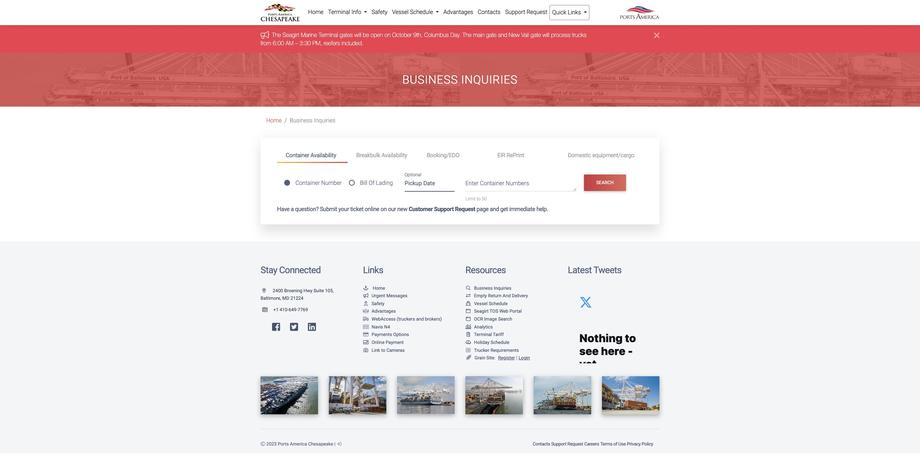 Task type: describe. For each thing, give the bounding box(es) containing it.
stay
[[261, 265, 277, 276]]

+1 410-649-7769 link
[[261, 307, 308, 313]]

trucker
[[474, 348, 490, 353]]

list alt image
[[466, 349, 471, 353]]

return
[[488, 294, 502, 299]]

0 horizontal spatial vessel schedule
[[392, 9, 435, 15]]

enter container numbers
[[466, 180, 529, 187]]

online
[[365, 206, 380, 213]]

analytics image
[[466, 325, 471, 330]]

payment
[[386, 340, 404, 346]]

day.
[[451, 32, 461, 38]]

1 safety from the top
[[372, 9, 388, 15]]

webaccess (truckers and brokers)
[[372, 317, 442, 322]]

gates
[[340, 32, 353, 38]]

holiday schedule link
[[466, 340, 510, 346]]

use
[[619, 442, 626, 448]]

login
[[519, 356, 530, 361]]

urgent
[[372, 294, 385, 299]]

schedule for holiday schedule link
[[491, 340, 510, 346]]

browser image for ocr
[[466, 318, 471, 322]]

new
[[398, 206, 408, 213]]

open
[[371, 32, 383, 38]]

1 vertical spatial support
[[434, 206, 454, 213]]

1 vertical spatial advantages
[[372, 309, 396, 314]]

+1 410-649-7769
[[273, 307, 308, 313]]

breakbulk availability
[[356, 152, 407, 159]]

home link for terminal info link
[[306, 5, 326, 19]]

1 horizontal spatial support request link
[[551, 439, 584, 451]]

bullhorn image inside the seagirt marine terminal gates will be open on october 9th, columbus day. the main gate and new vail gate will process trucks from 6:00 am – 3:30 pm, reefers included. alert
[[261, 31, 272, 39]]

payments options
[[372, 332, 409, 338]]

on inside the seagirt marine terminal gates will be open on october 9th, columbus day. the main gate and new vail gate will process trucks from 6:00 am – 3:30 pm, reefers included.
[[385, 32, 391, 38]]

1 horizontal spatial request
[[527, 9, 548, 15]]

105,
[[325, 288, 334, 294]]

availability for container availability
[[311, 152, 336, 159]]

map marker alt image
[[263, 289, 272, 294]]

login link
[[519, 356, 530, 361]]

container storage image
[[363, 325, 369, 330]]

hwy
[[304, 288, 313, 294]]

quick links
[[553, 9, 583, 16]]

1 vertical spatial inquiries
[[314, 117, 336, 124]]

0 horizontal spatial request
[[455, 206, 476, 213]]

2 will from the left
[[543, 32, 550, 38]]

our
[[388, 206, 396, 213]]

terminal inside the seagirt marine terminal gates will be open on october 9th, columbus day. the main gate and new vail gate will process trucks from 6:00 am – 3:30 pm, reefers included.
[[319, 32, 338, 38]]

search image
[[466, 287, 471, 291]]

1 will from the left
[[355, 32, 362, 38]]

chesapeake
[[308, 442, 333, 448]]

breakbulk
[[356, 152, 380, 159]]

process
[[551, 32, 571, 38]]

suite
[[314, 288, 324, 294]]

2 vertical spatial business
[[474, 286, 493, 291]]

21224
[[291, 296, 304, 301]]

0 horizontal spatial search
[[498, 317, 513, 322]]

2400
[[273, 288, 283, 294]]

schedule for the rightmost vessel schedule link
[[489, 301, 508, 307]]

2 vertical spatial home
[[373, 286, 385, 291]]

0 horizontal spatial vessel schedule link
[[390, 5, 441, 19]]

container up 50
[[480, 180, 505, 187]]

reefers
[[324, 40, 340, 46]]

1 horizontal spatial links
[[568, 9, 581, 16]]

your
[[339, 206, 349, 213]]

seagirt tos web portal link
[[466, 309, 522, 314]]

limit to 50
[[466, 196, 487, 202]]

requirements
[[491, 348, 519, 353]]

1 horizontal spatial advantages
[[444, 9, 473, 15]]

columbus
[[424, 32, 449, 38]]

quick links link
[[550, 5, 590, 20]]

grain site: register | login
[[475, 355, 530, 361]]

2400 broening hwy suite 105, baltimore, md 21224
[[261, 288, 334, 301]]

1 vertical spatial seagirt
[[474, 309, 489, 314]]

trucks
[[572, 32, 587, 38]]

7769
[[298, 307, 308, 313]]

2 vertical spatial and
[[416, 317, 424, 322]]

terminal for terminal tariff
[[474, 332, 492, 338]]

america
[[290, 442, 307, 448]]

1 vertical spatial and
[[490, 206, 499, 213]]

tos
[[490, 309, 499, 314]]

analytics
[[474, 325, 493, 330]]

pm,
[[313, 40, 322, 46]]

bells image
[[466, 341, 471, 346]]

lading
[[376, 180, 393, 187]]

link to cameras
[[372, 348, 405, 353]]

safety link for urgent messages link
[[363, 301, 385, 307]]

ocr image search link
[[466, 317, 513, 322]]

number
[[321, 180, 342, 187]]

submit
[[320, 206, 337, 213]]

search inside search button
[[597, 180, 614, 186]]

1 vertical spatial vessel schedule
[[474, 301, 508, 307]]

phone office image
[[263, 308, 273, 313]]

careers link
[[584, 439, 600, 451]]

facebook square image
[[272, 323, 280, 332]]

0 vertical spatial business inquiries
[[403, 73, 518, 87]]

anchor image
[[363, 287, 369, 291]]

0 vertical spatial business
[[403, 73, 458, 87]]

truck container image
[[363, 318, 369, 322]]

0 vertical spatial vessel
[[392, 9, 409, 15]]

contacts support request careers terms of use privacy policy
[[533, 442, 654, 448]]

1 horizontal spatial |
[[517, 355, 518, 361]]

connected
[[279, 265, 321, 276]]

webaccess (truckers and brokers) link
[[363, 317, 442, 322]]

2 safety from the top
[[372, 301, 385, 307]]

seagirt tos web portal
[[474, 309, 522, 314]]

the seagirt marine terminal gates will be open on october 9th, columbus day. the main gate and new vail gate will process trucks from 6:00 am – 3:30 pm, reefers included. link
[[261, 32, 587, 46]]

bullhorn image inside urgent messages link
[[363, 294, 369, 299]]

careers
[[585, 442, 599, 448]]

1 the from the left
[[272, 32, 281, 38]]

+1
[[273, 307, 279, 313]]

1 vertical spatial links
[[363, 265, 383, 276]]

domestic equipment/cargo
[[568, 152, 635, 159]]

webaccess
[[372, 317, 396, 322]]

Enter Container Numbers text field
[[466, 179, 577, 192]]

copyright image
[[261, 443, 265, 447]]

2023 ports america chesapeake |
[[265, 442, 337, 448]]

vail
[[522, 32, 529, 38]]

online payment
[[372, 340, 404, 346]]

0 vertical spatial advantages link
[[441, 5, 476, 19]]

1 vertical spatial business inquiries
[[290, 117, 336, 124]]

410-
[[280, 307, 289, 313]]

optional
[[405, 172, 422, 178]]

domestic
[[568, 152, 591, 159]]

eir reprint
[[498, 152, 524, 159]]

be
[[363, 32, 369, 38]]

0 horizontal spatial |
[[335, 442, 336, 448]]

contacts for contacts support request careers terms of use privacy policy
[[533, 442, 550, 448]]

1 horizontal spatial vessel
[[474, 301, 488, 307]]

page
[[477, 206, 489, 213]]

2400 broening hwy suite 105, baltimore, md 21224 link
[[261, 288, 334, 301]]

2 vertical spatial inquiries
[[494, 286, 512, 291]]

new
[[509, 32, 520, 38]]

bill
[[360, 180, 368, 187]]

container for container availability
[[286, 152, 309, 159]]

credit card front image
[[363, 341, 369, 346]]

domestic equipment/cargo link
[[560, 149, 643, 162]]

am
[[286, 40, 294, 46]]

ship image
[[466, 302, 471, 307]]

trucker requirements
[[474, 348, 519, 353]]

holiday schedule
[[474, 340, 510, 346]]

delivery
[[512, 294, 528, 299]]



Task type: vqa. For each thing, say whether or not it's contained in the screenshot.
bottommost HOME
yes



Task type: locate. For each thing, give the bounding box(es) containing it.
0 horizontal spatial the
[[272, 32, 281, 38]]

urgent messages link
[[363, 294, 408, 299]]

1 vertical spatial bullhorn image
[[363, 294, 369, 299]]

1 horizontal spatial gate
[[531, 32, 541, 38]]

0 vertical spatial links
[[568, 9, 581, 16]]

0 horizontal spatial availability
[[311, 152, 336, 159]]

marine
[[301, 32, 317, 38]]

1 vertical spatial on
[[381, 206, 387, 213]]

0 vertical spatial support
[[505, 9, 526, 15]]

advantages link up webaccess
[[363, 309, 396, 314]]

0 horizontal spatial support
[[434, 206, 454, 213]]

options
[[393, 332, 409, 338]]

get
[[501, 206, 508, 213]]

0 vertical spatial and
[[498, 32, 507, 38]]

cameras
[[387, 348, 405, 353]]

gate right vail
[[531, 32, 541, 38]]

policy
[[642, 442, 654, 448]]

0 horizontal spatial home
[[266, 117, 282, 124]]

1 browser image from the top
[[466, 310, 471, 314]]

link to cameras link
[[363, 348, 405, 353]]

register
[[498, 356, 515, 361]]

2 horizontal spatial home link
[[363, 286, 385, 291]]

have
[[277, 206, 290, 213]]

browser image inside seagirt tos web portal link
[[466, 310, 471, 314]]

safety link up open on the left top of the page
[[370, 5, 390, 19]]

2 horizontal spatial home
[[373, 286, 385, 291]]

1 horizontal spatial advantages link
[[441, 5, 476, 19]]

0 horizontal spatial advantages
[[372, 309, 396, 314]]

october
[[392, 32, 412, 38]]

to for 50
[[477, 196, 481, 202]]

1 horizontal spatial the
[[463, 32, 472, 38]]

portal
[[510, 309, 522, 314]]

1 horizontal spatial contacts link
[[533, 439, 551, 451]]

of
[[369, 180, 375, 187]]

safety link down urgent
[[363, 301, 385, 307]]

links right quick
[[568, 9, 581, 16]]

support request link left careers on the bottom
[[551, 439, 584, 451]]

terminal for terminal info
[[328, 9, 350, 15]]

0 horizontal spatial support request link
[[503, 5, 550, 19]]

1 vertical spatial home
[[266, 117, 282, 124]]

tweets
[[594, 265, 622, 276]]

0 vertical spatial seagirt
[[283, 32, 300, 38]]

terms
[[601, 442, 613, 448]]

1 horizontal spatial support
[[505, 9, 526, 15]]

0 vertical spatial browser image
[[466, 310, 471, 314]]

| left sign in image
[[335, 442, 336, 448]]

container availability link
[[277, 149, 348, 163]]

immediate
[[510, 206, 536, 213]]

vessel up october
[[392, 9, 409, 15]]

linkedin image
[[308, 323, 316, 332]]

site:
[[487, 356, 496, 361]]

2 availability from the left
[[382, 152, 407, 159]]

support up new
[[505, 9, 526, 15]]

n4
[[384, 325, 390, 330]]

vessel schedule up seagirt tos web portal link
[[474, 301, 508, 307]]

user hard hat image
[[363, 302, 369, 307]]

wheat image
[[466, 356, 472, 361]]

0 vertical spatial terminal
[[328, 9, 350, 15]]

to for cameras
[[381, 348, 386, 353]]

the seagirt marine terminal gates will be open on october 9th, columbus day. the main gate and new vail gate will process trucks from 6:00 am – 3:30 pm, reefers included.
[[261, 32, 587, 46]]

vessel down the empty
[[474, 301, 488, 307]]

–
[[295, 40, 298, 46]]

empty return and delivery
[[474, 294, 528, 299]]

will left be
[[355, 32, 362, 38]]

close image
[[655, 31, 660, 40]]

brokers)
[[425, 317, 442, 322]]

2 the from the left
[[463, 32, 472, 38]]

container up container number
[[286, 152, 309, 159]]

bullhorn image
[[261, 31, 272, 39], [363, 294, 369, 299]]

home for terminal info link home link
[[308, 9, 324, 15]]

browser image
[[466, 310, 471, 314], [466, 318, 471, 322]]

9th,
[[414, 32, 423, 38]]

50
[[482, 196, 487, 202]]

support right the customer
[[434, 206, 454, 213]]

0 vertical spatial vessel schedule link
[[390, 5, 441, 19]]

md
[[282, 296, 290, 301]]

question?
[[295, 206, 319, 213]]

ticket
[[350, 206, 364, 213]]

1 horizontal spatial seagirt
[[474, 309, 489, 314]]

1 vertical spatial search
[[498, 317, 513, 322]]

inquiries
[[461, 73, 518, 87], [314, 117, 336, 124], [494, 286, 512, 291]]

0 vertical spatial inquiries
[[461, 73, 518, 87]]

tariff
[[493, 332, 504, 338]]

vessel
[[392, 9, 409, 15], [474, 301, 488, 307]]

6:00
[[273, 40, 284, 46]]

1 vertical spatial vessel schedule link
[[466, 301, 508, 307]]

0 horizontal spatial advantages link
[[363, 309, 396, 314]]

0 horizontal spatial will
[[355, 32, 362, 38]]

schedule up 9th,
[[410, 9, 433, 15]]

browser image inside 'ocr image search' link
[[466, 318, 471, 322]]

business inquiries
[[403, 73, 518, 87], [290, 117, 336, 124], [474, 286, 512, 291]]

stay connected
[[261, 265, 321, 276]]

1 horizontal spatial will
[[543, 32, 550, 38]]

eir
[[498, 152, 506, 159]]

safety down urgent
[[372, 301, 385, 307]]

will left process
[[543, 32, 550, 38]]

terminal tariff
[[474, 332, 504, 338]]

1 vertical spatial request
[[455, 206, 476, 213]]

help.
[[537, 206, 548, 213]]

0 horizontal spatial vessel
[[392, 9, 409, 15]]

0 vertical spatial contacts link
[[476, 5, 503, 19]]

2 vertical spatial business inquiries
[[474, 286, 512, 291]]

camera image
[[363, 349, 369, 353]]

seagirt up ocr
[[474, 309, 489, 314]]

empty
[[474, 294, 487, 299]]

0 vertical spatial on
[[385, 32, 391, 38]]

home for the left home link
[[266, 117, 282, 124]]

0 vertical spatial request
[[527, 9, 548, 15]]

0 vertical spatial bullhorn image
[[261, 31, 272, 39]]

browser image down ship icon
[[466, 310, 471, 314]]

2 vertical spatial support
[[552, 442, 567, 448]]

1 horizontal spatial bullhorn image
[[363, 294, 369, 299]]

0 vertical spatial vessel schedule
[[392, 9, 435, 15]]

seagirt up am
[[283, 32, 300, 38]]

and left new
[[498, 32, 507, 38]]

advantages up day. at the top of the page
[[444, 9, 473, 15]]

1 vertical spatial support request link
[[551, 439, 584, 451]]

vessel schedule link up 9th,
[[390, 5, 441, 19]]

to left 50
[[477, 196, 481, 202]]

search down domestic equipment/cargo link
[[597, 180, 614, 186]]

0 horizontal spatial contacts link
[[476, 5, 503, 19]]

container left number
[[296, 180, 320, 187]]

safety up open on the left top of the page
[[372, 9, 388, 15]]

request left quick
[[527, 9, 548, 15]]

home link for urgent messages link
[[363, 286, 385, 291]]

advantages
[[444, 9, 473, 15], [372, 309, 396, 314]]

container for container number
[[296, 180, 320, 187]]

Optional text field
[[405, 178, 455, 192]]

navis n4
[[372, 325, 390, 330]]

home inside home link
[[308, 9, 324, 15]]

payments
[[372, 332, 392, 338]]

browser image for seagirt
[[466, 310, 471, 314]]

1 vertical spatial safety
[[372, 301, 385, 307]]

and left the brokers) at the bottom of the page
[[416, 317, 424, 322]]

safety link for terminal info link
[[370, 5, 390, 19]]

vessel schedule
[[392, 9, 435, 15], [474, 301, 508, 307]]

1 vertical spatial browser image
[[466, 318, 471, 322]]

links up anchor icon
[[363, 265, 383, 276]]

request down limit
[[455, 206, 476, 213]]

2 browser image from the top
[[466, 318, 471, 322]]

ocr
[[474, 317, 483, 322]]

0 vertical spatial home
[[308, 9, 324, 15]]

bullhorn image up the from
[[261, 31, 272, 39]]

terminal
[[328, 9, 350, 15], [319, 32, 338, 38], [474, 332, 492, 338]]

availability right 'breakbulk'
[[382, 152, 407, 159]]

1 vertical spatial contacts link
[[533, 439, 551, 451]]

availability up container number
[[311, 152, 336, 159]]

search
[[597, 180, 614, 186], [498, 317, 513, 322]]

sign in image
[[337, 443, 341, 447]]

breakbulk availability link
[[348, 149, 418, 162]]

availability
[[311, 152, 336, 159], [382, 152, 407, 159]]

on left the our
[[381, 206, 387, 213]]

browser image up analytics image
[[466, 318, 471, 322]]

0 horizontal spatial gate
[[486, 32, 497, 38]]

0 vertical spatial support request link
[[503, 5, 550, 19]]

the right day. at the top of the page
[[463, 32, 472, 38]]

1 availability from the left
[[311, 152, 336, 159]]

contacts inside contacts 'link'
[[478, 9, 501, 15]]

1 vertical spatial |
[[335, 442, 336, 448]]

| left the login link
[[517, 355, 518, 361]]

hand receiving image
[[363, 310, 369, 314]]

2 vertical spatial home link
[[363, 286, 385, 291]]

advantages up webaccess
[[372, 309, 396, 314]]

support request link
[[503, 5, 550, 19], [551, 439, 584, 451]]

privacy
[[627, 442, 641, 448]]

and left get at the top right of the page
[[490, 206, 499, 213]]

0 horizontal spatial bullhorn image
[[261, 31, 272, 39]]

terminal left info
[[328, 9, 350, 15]]

vessel schedule up 9th,
[[392, 9, 435, 15]]

support left careers on the bottom
[[552, 442, 567, 448]]

web
[[500, 309, 509, 314]]

0 vertical spatial |
[[517, 355, 518, 361]]

1 gate from the left
[[486, 32, 497, 38]]

1 vertical spatial vessel
[[474, 301, 488, 307]]

1 horizontal spatial to
[[477, 196, 481, 202]]

schedule up the seagirt tos web portal
[[489, 301, 508, 307]]

0 horizontal spatial to
[[381, 348, 386, 353]]

on right open on the left top of the page
[[385, 32, 391, 38]]

resources
[[466, 265, 506, 276]]

0 vertical spatial contacts
[[478, 9, 501, 15]]

0 horizontal spatial home link
[[266, 117, 282, 124]]

bullhorn image up user hard hat "icon"
[[363, 294, 369, 299]]

customer support request link
[[409, 206, 476, 213]]

to right link
[[381, 348, 386, 353]]

advantages link
[[441, 5, 476, 19], [363, 309, 396, 314]]

1 horizontal spatial home
[[308, 9, 324, 15]]

0 horizontal spatial seagirt
[[283, 32, 300, 38]]

vessel schedule link down the empty
[[466, 301, 508, 307]]

contacts for contacts
[[478, 9, 501, 15]]

support request
[[505, 9, 548, 15]]

baltimore,
[[261, 296, 281, 301]]

1 vertical spatial safety link
[[363, 301, 385, 307]]

seagirt inside the seagirt marine terminal gates will be open on october 9th, columbus day. the main gate and new vail gate will process trucks from 6:00 am – 3:30 pm, reefers included.
[[283, 32, 300, 38]]

ports
[[278, 442, 289, 448]]

terminal down analytics
[[474, 332, 492, 338]]

2 horizontal spatial request
[[568, 442, 584, 448]]

support request link up vail
[[503, 5, 550, 19]]

1 vertical spatial terminal
[[319, 32, 338, 38]]

main
[[473, 32, 485, 38]]

1 horizontal spatial availability
[[382, 152, 407, 159]]

0 vertical spatial search
[[597, 180, 614, 186]]

latest tweets
[[568, 265, 622, 276]]

2 gate from the left
[[531, 32, 541, 38]]

search down web
[[498, 317, 513, 322]]

the
[[272, 32, 281, 38], [463, 32, 472, 38]]

equipment/cargo
[[593, 152, 635, 159]]

file invoice image
[[466, 333, 471, 338]]

0 vertical spatial safety link
[[370, 5, 390, 19]]

business inquiries link
[[466, 286, 512, 291]]

1 vertical spatial home link
[[266, 117, 282, 124]]

will
[[355, 32, 362, 38], [543, 32, 550, 38]]

649-
[[289, 307, 298, 313]]

advantages link up day. at the top of the page
[[441, 5, 476, 19]]

contacts link
[[476, 5, 503, 19], [533, 439, 551, 451]]

1 horizontal spatial home link
[[306, 5, 326, 19]]

the up the 6:00
[[272, 32, 281, 38]]

terminal up reefers
[[319, 32, 338, 38]]

exchange image
[[466, 294, 471, 299]]

and inside the seagirt marine terminal gates will be open on october 9th, columbus day. the main gate and new vail gate will process trucks from 6:00 am – 3:30 pm, reefers included.
[[498, 32, 507, 38]]

0 horizontal spatial business
[[290, 117, 313, 124]]

availability for breakbulk availability
[[382, 152, 407, 159]]

schedule down tariff on the bottom right of the page
[[491, 340, 510, 346]]

and
[[503, 294, 511, 299]]

1 horizontal spatial vessel schedule link
[[466, 301, 508, 307]]

request left careers on the bottom
[[568, 442, 584, 448]]

the seagirt marine terminal gates will be open on october 9th, columbus day. the main gate and new vail gate will process trucks from 6:00 am – 3:30 pm, reefers included. alert
[[0, 25, 921, 53]]

0 vertical spatial to
[[477, 196, 481, 202]]

0 vertical spatial home link
[[306, 5, 326, 19]]

analytics link
[[466, 325, 493, 330]]

twitter square image
[[290, 323, 298, 332]]

credit card image
[[363, 333, 369, 338]]

gate right the main
[[486, 32, 497, 38]]

container
[[286, 152, 309, 159], [296, 180, 320, 187], [480, 180, 505, 187]]

1 horizontal spatial business
[[403, 73, 458, 87]]

0 horizontal spatial links
[[363, 265, 383, 276]]

eir reprint link
[[489, 149, 560, 162]]

1 vertical spatial schedule
[[489, 301, 508, 307]]

0 vertical spatial advantages
[[444, 9, 473, 15]]

2 vertical spatial schedule
[[491, 340, 510, 346]]

2 horizontal spatial support
[[552, 442, 567, 448]]

schedule
[[410, 9, 433, 15], [489, 301, 508, 307], [491, 340, 510, 346]]

a
[[291, 206, 294, 213]]

2 vertical spatial terminal
[[474, 332, 492, 338]]

0 vertical spatial schedule
[[410, 9, 433, 15]]

terms of use link
[[600, 439, 627, 451]]

1 horizontal spatial vessel schedule
[[474, 301, 508, 307]]



